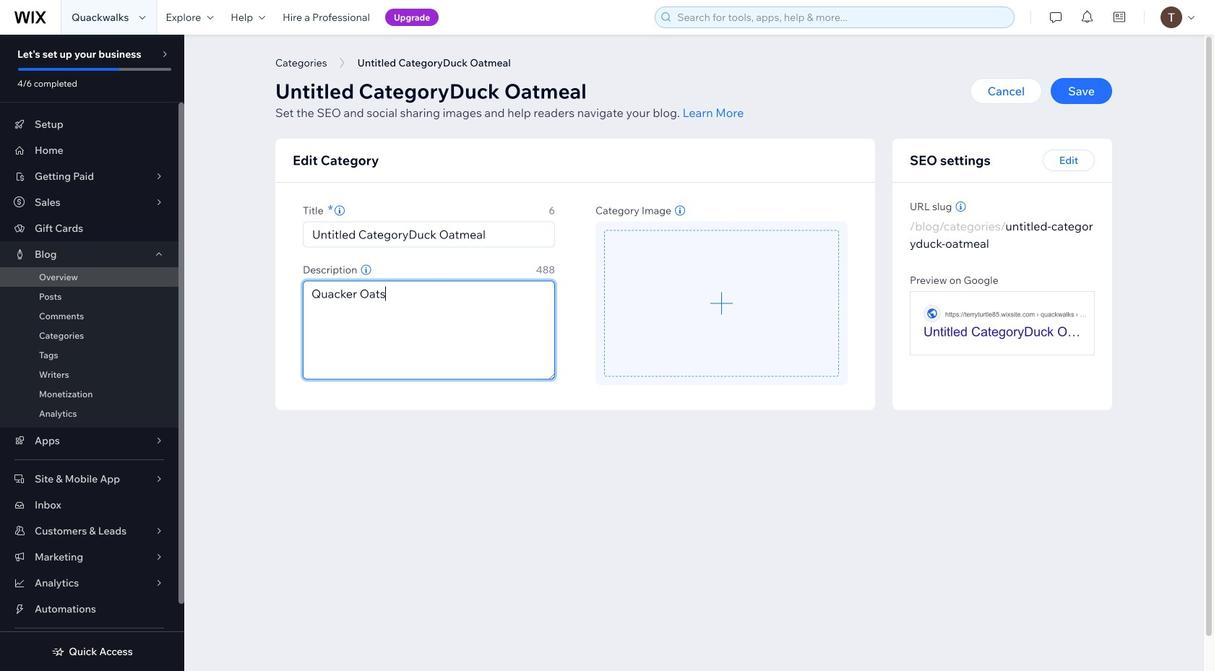 Task type: describe. For each thing, give the bounding box(es) containing it.
e.g., Lifestyle, Photography field
[[308, 222, 550, 247]]

Add a note about the category or give examples of what is included. text field
[[303, 281, 555, 380]]

Search for tools, apps, help & more... field
[[673, 7, 1010, 27]]



Task type: locate. For each thing, give the bounding box(es) containing it.
sidebar element
[[0, 35, 184, 672]]



Task type: vqa. For each thing, say whether or not it's contained in the screenshot.
e.g., Lifestyle, Photography field
yes



